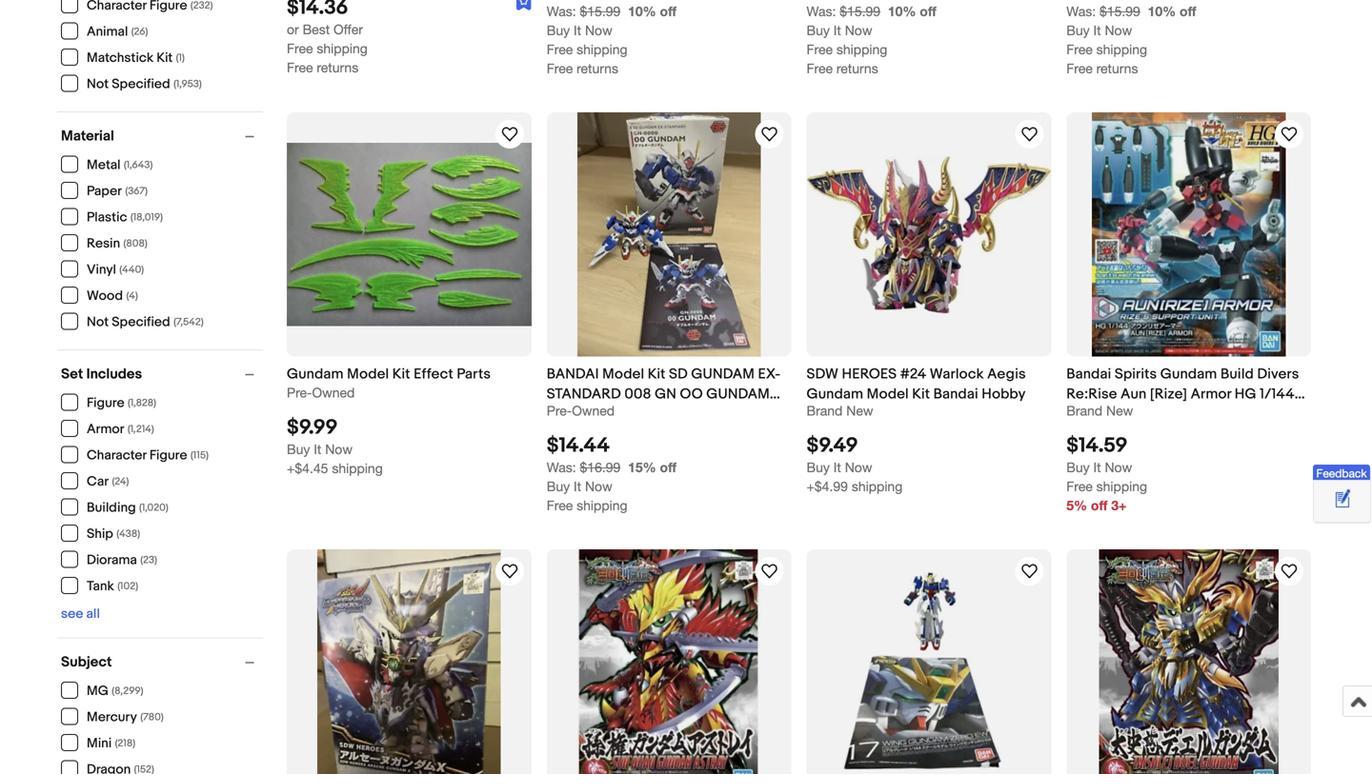 Task type: describe. For each thing, give the bounding box(es) containing it.
metal (1,643)
[[87, 157, 153, 173]]

1/144
[[1260, 386, 1295, 403]]

now inside the $14.44 was: $16.99 15% off buy it now free shipping
[[585, 479, 613, 495]]

mini
[[87, 736, 112, 752]]

$9.49 buy it now +$4.99 shipping
[[807, 434, 903, 495]]

vinyl (440)
[[87, 262, 144, 278]]

ship
[[87, 527, 113, 543]]

now inside $14.59 buy it now free shipping 5% off 3+
[[1105, 460, 1132, 475]]

(102)
[[117, 581, 138, 593]]

(23)
[[140, 555, 157, 567]]

1 horizontal spatial pre-
[[547, 403, 572, 419]]

watch gundam model kit effect parts image
[[498, 123, 521, 146]]

oo
[[680, 386, 703, 403]]

(18,019)
[[130, 212, 163, 224]]

shipping inside or best offer free shipping free returns
[[317, 40, 368, 56]]

resin (808)
[[87, 236, 147, 252]]

bandai
[[547, 366, 599, 383]]

$9.49
[[807, 434, 858, 458]]

$14.44
[[547, 434, 610, 458]]

wood
[[87, 288, 123, 305]]

armor (1,214)
[[87, 422, 154, 438]]

15%
[[628, 460, 656, 475]]

free inside $14.59 buy it now free shipping 5% off 3+
[[1067, 479, 1093, 495]]

(4)
[[126, 290, 138, 303]]

sd
[[669, 366, 688, 383]]

building
[[87, 500, 136, 517]]

2 new from the left
[[1107, 403, 1133, 419]]

owned inside gundam model kit effect parts pre-owned
[[312, 385, 355, 401]]

plastic
[[87, 210, 127, 226]]

build
[[1221, 366, 1254, 383]]

brand inside sdw heroes #24 warlock aegis gundam model kit bandai hobby brand new
[[807, 403, 843, 419]]

spirits
[[1115, 366, 1157, 383]]

not specified (7,542)
[[87, 315, 204, 331]]

aegis
[[987, 366, 1026, 383]]

figure (1,828)
[[87, 396, 156, 412]]

(218)
[[115, 738, 135, 751]]

buy inside $14.59 buy it now free shipping 5% off 3+
[[1067, 460, 1090, 475]]

mercury (780)
[[87, 710, 164, 726]]

not specified (1,953)
[[87, 76, 202, 92]]

watch bandai model kit sd gundam ex-standard 008 gn oo gundam gunpla usa image
[[758, 123, 781, 146]]

divers
[[1258, 366, 1300, 383]]

0 vertical spatial gundam
[[691, 366, 755, 383]]

car (24)
[[87, 474, 129, 490]]

returns inside or best offer free shipping free returns
[[317, 59, 359, 75]]

hg
[[1235, 386, 1257, 403]]

#24
[[900, 366, 927, 383]]

effect
[[414, 366, 454, 383]]

not for not specified (1,953)
[[87, 76, 109, 92]]

new inside sdw heroes #24 warlock aegis gundam model kit bandai hobby brand new
[[847, 403, 873, 419]]

$9.99
[[287, 415, 338, 440]]

(1,828)
[[128, 397, 156, 410]]

set includes
[[61, 366, 142, 383]]

shipping inside the $14.44 was: $16.99 15% off buy it now free shipping
[[577, 498, 628, 514]]

$14.44 was: $16.99 15% off buy it now free shipping
[[547, 434, 677, 514]]

brand new
[[1067, 403, 1133, 419]]

1 10% from the left
[[628, 3, 656, 19]]

vinyl
[[87, 262, 116, 278]]

specified for not specified (7,542)
[[112, 315, 170, 331]]

bandai spirits gundam build divers re:rise aun [rize] armor hg 1/144 model kit
[[1067, 366, 1300, 423]]

buy inside $9.49 buy it now +$4.99 shipping
[[807, 460, 830, 475]]

1 vertical spatial figure
[[150, 448, 187, 464]]

best
[[303, 21, 330, 37]]

(8,299)
[[112, 686, 143, 698]]

see all button
[[61, 607, 100, 623]]

$14.59 buy it now free shipping 5% off 3+
[[1067, 434, 1148, 514]]

now inside $9.49 buy it now +$4.99 shipping
[[845, 460, 873, 475]]

bandai spirits gundam build divers re:rise aun [rize] armor hg 1/144 model kit image
[[1092, 112, 1286, 357]]

it inside the $14.44 was: $16.99 15% off buy it now free shipping
[[574, 479, 581, 495]]

buy inside $9.99 buy it now +$4.45 shipping
[[287, 442, 310, 457]]

pre-owned
[[547, 403, 615, 419]]

(26)
[[131, 26, 148, 38]]

tank (102)
[[87, 579, 138, 595]]

$16.99
[[580, 460, 621, 475]]

008
[[625, 386, 651, 403]]

subject
[[61, 654, 112, 671]]

watch sdw heroes #24 warlock aegis gundam model kit bandai hobby image
[[1018, 123, 1041, 146]]

animal
[[87, 24, 128, 40]]

(24)
[[112, 476, 129, 488]]

$9.99 buy it now +$4.45 shipping
[[287, 415, 383, 476]]

model inside bandai model kit sd gundam ex- standard 008 gn oo gundam gunpla usa
[[602, 366, 645, 383]]

gunpla
[[547, 406, 595, 423]]

mercury
[[87, 710, 137, 726]]

set
[[61, 366, 83, 383]]

gundam model kit effect parts pre-owned
[[287, 366, 491, 401]]

2 brand from the left
[[1067, 403, 1103, 419]]

2 was: $15.99 10% off buy it now free shipping free returns from the left
[[807, 3, 937, 76]]

it inside $9.49 buy it now +$4.99 shipping
[[834, 460, 841, 475]]

subject button
[[61, 654, 263, 671]]

2 10% from the left
[[888, 3, 916, 19]]

material button
[[61, 128, 263, 145]]

(438)
[[116, 528, 140, 541]]

off inside the $14.44 was: $16.99 15% off buy it now free shipping
[[660, 460, 677, 475]]

(1,214)
[[128, 424, 154, 436]]

tank
[[87, 579, 114, 595]]

0 vertical spatial figure
[[87, 396, 124, 412]]

free inside the $14.44 was: $16.99 15% off buy it now free shipping
[[547, 498, 573, 514]]

watch bandai sd gundam #19 taishi ci duel gundam model kit 2483693 image
[[1278, 560, 1301, 583]]

off inside $14.59 buy it now free shipping 5% off 3+
[[1091, 498, 1108, 514]]

kit inside bandai model kit sd gundam ex- standard 008 gn oo gundam gunpla usa
[[648, 366, 666, 383]]

+$4.45
[[287, 461, 328, 476]]

watch bandai wing gundam zero ew 2014 model kit w manual incomplete figure image
[[1018, 560, 1041, 583]]

see
[[61, 607, 83, 623]]

includes
[[86, 366, 142, 383]]

it inside $14.59 buy it now free shipping 5% off 3+
[[1094, 460, 1101, 475]]

kit inside 'bandai spirits gundam build divers re:rise aun [rize] armor hg 1/144 model kit'
[[1112, 406, 1130, 423]]



Task type: vqa. For each thing, say whether or not it's contained in the screenshot.
AND
no



Task type: locate. For each thing, give the bounding box(es) containing it.
mg
[[87, 684, 109, 700]]

kit left (1)
[[157, 50, 173, 66]]

1 not from the top
[[87, 76, 109, 92]]

0 horizontal spatial was: $15.99 10% off buy it now free shipping free returns
[[547, 3, 677, 76]]

model inside sdw heroes #24 warlock aegis gundam model kit bandai hobby brand new
[[867, 386, 909, 403]]

see all
[[61, 607, 100, 623]]

or
[[287, 21, 299, 37]]

gundam
[[287, 366, 344, 383], [1161, 366, 1218, 383], [807, 386, 864, 403]]

pre- inside gundam model kit effect parts pre-owned
[[287, 385, 312, 401]]

standard
[[547, 386, 621, 403]]

2 $15.99 from the left
[[840, 3, 881, 19]]

owned
[[312, 385, 355, 401], [572, 403, 615, 419]]

matchstick
[[87, 50, 154, 66]]

gundam down 'sdw'
[[807, 386, 864, 403]]

now inside $9.99 buy it now +$4.45 shipping
[[325, 442, 353, 457]]

ex-
[[758, 366, 781, 383]]

armor up character
[[87, 422, 124, 438]]

resin
[[87, 236, 120, 252]]

heroes
[[842, 366, 897, 383]]

5%
[[1067, 498, 1088, 514]]

buy
[[547, 22, 570, 38], [807, 22, 830, 38], [1067, 22, 1090, 38], [287, 442, 310, 457], [807, 460, 830, 475], [1067, 460, 1090, 475], [547, 479, 570, 495]]

model
[[347, 366, 389, 383], [602, 366, 645, 383], [867, 386, 909, 403], [1067, 406, 1109, 423]]

(1)
[[176, 52, 185, 64]]

1 was: $15.99 10% off buy it now free shipping free returns from the left
[[547, 3, 677, 76]]

kit left effect
[[392, 366, 410, 383]]

paper (367)
[[87, 183, 148, 200]]

1 vertical spatial pre-
[[547, 403, 572, 419]]

0 horizontal spatial $15.99
[[580, 3, 621, 19]]

(780)
[[140, 712, 164, 724]]

sdw heroes #24 warlock aegis gundam model kit bandai hobby link
[[807, 365, 1051, 403]]

1 vertical spatial not
[[87, 315, 109, 331]]

gundam model kit effect parts link
[[287, 365, 532, 385]]

specified for not specified (1,953)
[[112, 76, 170, 92]]

animal (26)
[[87, 24, 148, 40]]

sdw heroes #10 arsene gundam x model kit bandai hobby image
[[317, 550, 501, 775]]

1 vertical spatial owned
[[572, 403, 615, 419]]

1 horizontal spatial gundam
[[807, 386, 864, 403]]

0 vertical spatial not
[[87, 76, 109, 92]]

model left effect
[[347, 366, 389, 383]]

shipping inside $9.99 buy it now +$4.45 shipping
[[332, 461, 383, 476]]

car
[[87, 474, 109, 490]]

2 horizontal spatial 10%
[[1148, 3, 1176, 19]]

(1,643)
[[124, 159, 153, 172]]

character
[[87, 448, 147, 464]]

1 horizontal spatial was: $15.99 10% off buy it now free shipping free returns
[[807, 3, 937, 76]]

new down "spirits"
[[1107, 403, 1133, 419]]

bandai wing gundam zero ew 2014 model kit w manual incomplete figure image
[[816, 550, 1042, 775]]

kit down "aun"
[[1112, 406, 1130, 423]]

usa
[[598, 406, 626, 423]]

offer
[[334, 21, 363, 37]]

building (1,020)
[[87, 500, 168, 517]]

0 horizontal spatial figure
[[87, 396, 124, 412]]

1 vertical spatial specified
[[112, 315, 170, 331]]

bandai spirits sangoku soketsuden sun quan gundam astray sd model kit usa seller image
[[577, 550, 761, 775]]

watch bandai spirits gundam build divers re:rise aun [rize] armor hg 1/144 model kit image
[[1278, 123, 1301, 146]]

aun
[[1121, 386, 1147, 403]]

free
[[287, 40, 313, 56], [547, 41, 573, 57], [807, 41, 833, 57], [1067, 41, 1093, 57], [287, 59, 313, 75], [547, 60, 573, 76], [807, 60, 833, 76], [1067, 60, 1093, 76], [1067, 479, 1093, 495], [547, 498, 573, 514]]

0 horizontal spatial gundam
[[287, 366, 344, 383]]

sdw heroes #24 warlock aegis gundam model kit bandai hobby heading
[[807, 366, 1026, 403]]

1 horizontal spatial 10%
[[888, 3, 916, 19]]

$15.99
[[580, 3, 621, 19], [840, 3, 881, 19], [1100, 3, 1141, 19]]

metal
[[87, 157, 121, 173]]

1 horizontal spatial owned
[[572, 403, 615, 419]]

1 specified from the top
[[112, 76, 170, 92]]

model up 008
[[602, 366, 645, 383]]

bandai spirits gundam build divers re:rise aun [rize] armor hg 1/144 model kit heading
[[1067, 366, 1305, 423]]

model inside gundam model kit effect parts pre-owned
[[347, 366, 389, 383]]

re:rise
[[1067, 386, 1118, 403]]

0 vertical spatial specified
[[112, 76, 170, 92]]

pre- down bandai
[[547, 403, 572, 419]]

(1,020)
[[139, 502, 168, 515]]

gundam inside sdw heroes #24 warlock aegis gundam model kit bandai hobby brand new
[[807, 386, 864, 403]]

was: $15.99 10% off buy it now free shipping free returns
[[547, 3, 677, 76], [807, 3, 937, 76], [1067, 3, 1197, 76]]

gundam down ex-
[[706, 386, 770, 403]]

bandai spirits gundam build divers re:rise aun [rize] armor hg 1/144 model kit link
[[1067, 365, 1311, 423]]

None text field
[[547, 3, 621, 19], [807, 3, 881, 19], [1067, 3, 1141, 19], [547, 460, 621, 475], [547, 3, 621, 19], [807, 3, 881, 19], [1067, 3, 1141, 19], [547, 460, 621, 475]]

new down heroes
[[847, 403, 873, 419]]

1 horizontal spatial figure
[[150, 448, 187, 464]]

0 horizontal spatial new
[[847, 403, 873, 419]]

kit left sd
[[648, 366, 666, 383]]

$14.59
[[1067, 434, 1128, 458]]

0 vertical spatial armor
[[1191, 386, 1232, 403]]

bandai model kit sd gundam ex- standard 008 gn oo gundam gunpla usa
[[547, 366, 781, 423]]

kit down #24 on the right top of page
[[912, 386, 930, 403]]

it inside $9.99 buy it now +$4.45 shipping
[[314, 442, 321, 457]]

buy inside the $14.44 was: $16.99 15% off buy it now free shipping
[[547, 479, 570, 495]]

figure down the set includes
[[87, 396, 124, 412]]

(7,542)
[[174, 316, 204, 329]]

ship (438)
[[87, 527, 140, 543]]

armor down "build"
[[1191, 386, 1232, 403]]

3 $15.99 from the left
[[1100, 3, 1141, 19]]

not down wood
[[87, 315, 109, 331]]

kit inside sdw heroes #24 warlock aegis gundam model kit bandai hobby brand new
[[912, 386, 930, 403]]

it
[[574, 22, 581, 38], [834, 22, 841, 38], [1094, 22, 1101, 38], [314, 442, 321, 457], [834, 460, 841, 475], [1094, 460, 1101, 475], [574, 479, 581, 495]]

1 brand from the left
[[807, 403, 843, 419]]

character figure (115)
[[87, 448, 209, 464]]

returns
[[317, 59, 359, 75], [577, 60, 618, 76], [837, 60, 878, 76], [1097, 60, 1138, 76]]

2 not from the top
[[87, 315, 109, 331]]

gundam up oo
[[691, 366, 755, 383]]

gundam inside gundam model kit effect parts pre-owned
[[287, 366, 344, 383]]

was: inside the $14.44 was: $16.99 15% off buy it now free shipping
[[547, 460, 576, 475]]

gn
[[655, 386, 677, 403]]

1 $15.99 from the left
[[580, 3, 621, 19]]

brand up $9.49
[[807, 403, 843, 419]]

matchstick kit (1)
[[87, 50, 185, 66]]

2 horizontal spatial $15.99
[[1100, 3, 1141, 19]]

0 horizontal spatial brand
[[807, 403, 843, 419]]

was:
[[547, 3, 576, 19], [807, 3, 836, 19], [1067, 3, 1096, 19], [547, 460, 576, 475]]

parts
[[457, 366, 491, 383]]

bandai inside sdw heroes #24 warlock aegis gundam model kit bandai hobby brand new
[[934, 386, 979, 403]]

2 horizontal spatial gundam
[[1161, 366, 1218, 383]]

diorama (23)
[[87, 553, 157, 569]]

0 horizontal spatial bandai
[[934, 386, 979, 403]]

mini (218)
[[87, 736, 135, 752]]

1 vertical spatial bandai
[[934, 386, 979, 403]]

sdw heroes #24 warlock aegis gundam model kit bandai hobby image
[[807, 156, 1051, 314]]

1 vertical spatial gundam
[[706, 386, 770, 403]]

bandai model kit sd gundam ex- standard 008 gn oo gundam gunpla usa heading
[[547, 366, 781, 423]]

2 specified from the top
[[112, 315, 170, 331]]

bandai
[[1067, 366, 1112, 383], [934, 386, 979, 403]]

[rize]
[[1150, 386, 1188, 403]]

1 vertical spatial armor
[[87, 422, 124, 438]]

feedback
[[1317, 467, 1367, 480]]

shipping inside $14.59 buy it now free shipping 5% off 3+
[[1097, 479, 1148, 495]]

sdw heroes #24 warlock aegis gundam model kit bandai hobby brand new
[[807, 366, 1026, 419]]

gundam model kit effect parts image
[[287, 143, 532, 327]]

0 horizontal spatial armor
[[87, 422, 124, 438]]

figure left (115)
[[150, 448, 187, 464]]

watch sdw heroes #10 arsene gundam x model kit bandai hobby image
[[498, 560, 521, 583]]

1 horizontal spatial $15.99
[[840, 3, 881, 19]]

specified down (4)
[[112, 315, 170, 331]]

gundam inside 'bandai spirits gundam build divers re:rise aun [rize] armor hg 1/144 model kit'
[[1161, 366, 1218, 383]]

1 new from the left
[[847, 403, 873, 419]]

0 horizontal spatial 10%
[[628, 3, 656, 19]]

wood (4)
[[87, 288, 138, 305]]

brand
[[807, 403, 843, 419], [1067, 403, 1103, 419]]

3 10% from the left
[[1148, 3, 1176, 19]]

1 horizontal spatial armor
[[1191, 386, 1232, 403]]

1 horizontal spatial bandai
[[1067, 366, 1112, 383]]

(1,953)
[[174, 78, 202, 91]]

(440)
[[119, 264, 144, 276]]

0 vertical spatial pre-
[[287, 385, 312, 401]]

bandai inside 'bandai spirits gundam build divers re:rise aun [rize] armor hg 1/144 model kit'
[[1067, 366, 1112, 383]]

bandai down 'warlock'
[[934, 386, 979, 403]]

not down matchstick on the left top of the page
[[87, 76, 109, 92]]

(808)
[[123, 238, 147, 250]]

1 horizontal spatial brand
[[1067, 403, 1103, 419]]

kit inside gundam model kit effect parts pre-owned
[[392, 366, 410, 383]]

specified down matchstick kit (1)
[[112, 76, 170, 92]]

diorama
[[87, 553, 137, 569]]

pre- up the $9.99
[[287, 385, 312, 401]]

0 vertical spatial owned
[[312, 385, 355, 401]]

0 vertical spatial bandai
[[1067, 366, 1112, 383]]

bandai sd gundam #19 taishi ci duel gundam model kit 2483693 image
[[1099, 550, 1279, 775]]

owned up $14.44
[[572, 403, 615, 419]]

owned up the $9.99
[[312, 385, 355, 401]]

hobby
[[982, 386, 1026, 403]]

warlock
[[930, 366, 984, 383]]

gundam model kit effect parts heading
[[287, 366, 491, 383]]

not for not specified (7,542)
[[87, 315, 109, 331]]

bandai up re:rise
[[1067, 366, 1112, 383]]

armor inside 'bandai spirits gundam build divers re:rise aun [rize] armor hg 1/144 model kit'
[[1191, 386, 1232, 403]]

material
[[61, 128, 114, 145]]

0 horizontal spatial pre-
[[287, 385, 312, 401]]

gundam up the $9.99
[[287, 366, 344, 383]]

model down heroes
[[867, 386, 909, 403]]

model down re:rise
[[1067, 406, 1109, 423]]

watch bandai spirits sangoku soketsuden sun quan gundam astray sd model kit usa seller image
[[758, 560, 781, 583]]

shipping inside $9.49 buy it now +$4.99 shipping
[[852, 479, 903, 495]]

0 horizontal spatial owned
[[312, 385, 355, 401]]

model inside 'bandai spirits gundam build divers re:rise aun [rize] armor hg 1/144 model kit'
[[1067, 406, 1109, 423]]

1 horizontal spatial new
[[1107, 403, 1133, 419]]

pre-
[[287, 385, 312, 401], [547, 403, 572, 419]]

set includes button
[[61, 366, 263, 383]]

gundam
[[691, 366, 755, 383], [706, 386, 770, 403]]

plastic (18,019)
[[87, 210, 163, 226]]

10%
[[628, 3, 656, 19], [888, 3, 916, 19], [1148, 3, 1176, 19]]

gundam up [rize] on the right
[[1161, 366, 1218, 383]]

shipping
[[317, 40, 368, 56], [577, 41, 628, 57], [837, 41, 888, 57], [1097, 41, 1148, 57], [332, 461, 383, 476], [852, 479, 903, 495], [1097, 479, 1148, 495], [577, 498, 628, 514]]

2 horizontal spatial was: $15.99 10% off buy it now free shipping free returns
[[1067, 3, 1197, 76]]

(115)
[[191, 450, 209, 462]]

bandai model kit sd gundam ex- standard 008 gn oo gundam gunpla usa link
[[547, 365, 792, 423]]

3 was: $15.99 10% off buy it now free shipping free returns from the left
[[1067, 3, 1197, 76]]

bandai model kit sd gundam ex-standard 008 gn oo gundam gunpla usa image
[[577, 112, 761, 357]]

brand up $14.59
[[1067, 403, 1103, 419]]



